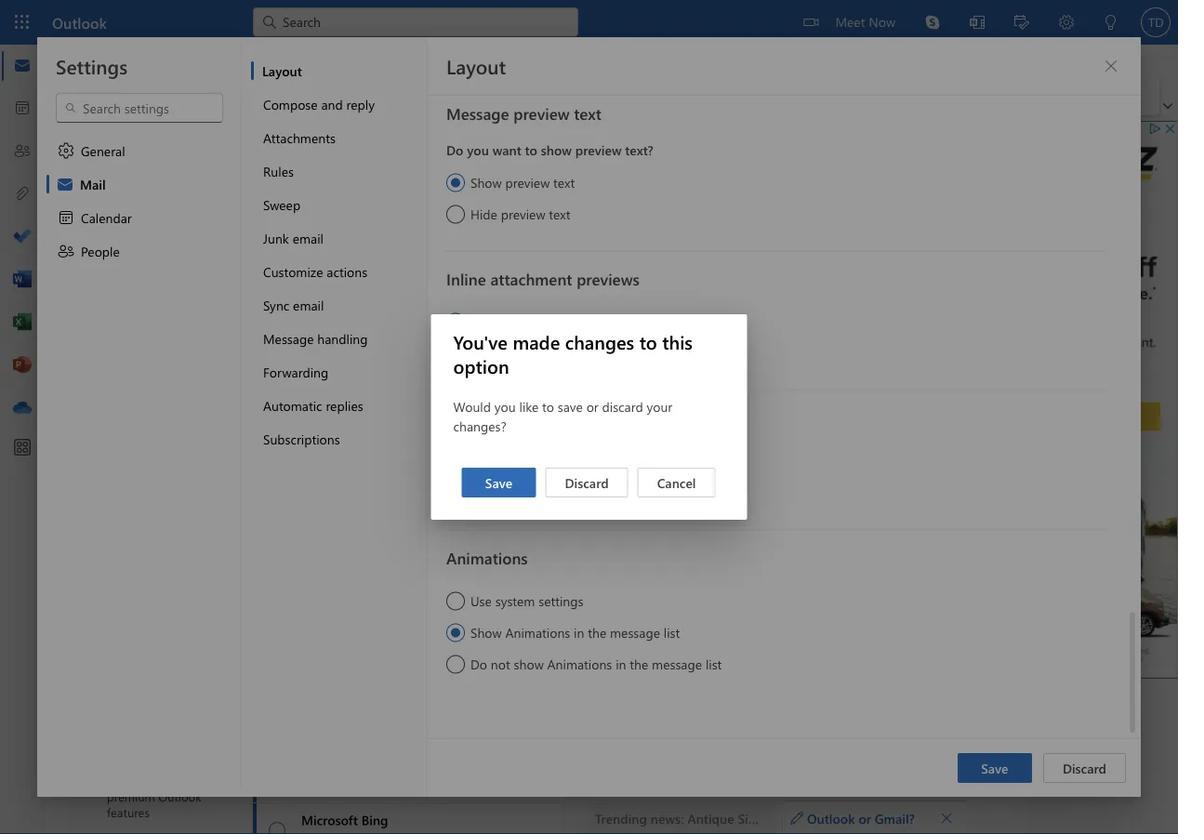 Task type: locate. For each thing, give the bounding box(es) containing it.
tab list
[[92, 45, 639, 73]]

2 vertical spatial and
[[642, 679, 664, 697]]

to left hear
[[648, 356, 661, 374]]

2 horizontal spatial or
[[876, 302, 889, 320]]

of
[[431, 419, 443, 436]]

 for the '' button inside the folders tree item
[[87, 172, 101, 186]]

news: for should
[[357, 494, 390, 512]]

1 vertical spatial trending
[[301, 494, 353, 512]]

 down temu image
[[269, 260, 286, 277]]

microsoft updates to our terms of use 9/8/2023
[[301, 400, 521, 436]]

1  from the top
[[270, 137, 285, 152]]

to inside microsoft updates to our terms of use 9/8/2023
[[354, 419, 366, 436]]

2 microsoft bing from the top
[[301, 325, 385, 342]]

0 horizontal spatial or
[[587, 398, 599, 415]]

news: left the 'putin'
[[355, 679, 387, 697]]

this
[[663, 329, 693, 354]]

2 horizontal spatial it
[[953, 320, 961, 338]]

prefer
[[688, 302, 726, 320], [668, 320, 706, 338]]

message
[[282, 50, 334, 67]]

1  from the top
[[269, 137, 286, 153]]

you've made changes to this option dialog
[[0, 0, 1178, 834]]

0 horizontal spatial you
[[495, 398, 516, 415]]

 left legendary
[[269, 336, 286, 353]]

more right china…
[[667, 679, 697, 697]]

china…
[[596, 679, 638, 697]]


[[940, 812, 953, 825]]

our
[[370, 419, 390, 436]]

or right connected
[[876, 302, 889, 320]]

3 trending from the top
[[301, 679, 351, 697]]

1 microsoft bing from the top
[[301, 250, 385, 267]]

chrome
[[882, 320, 931, 338]]

only
[[398, 193, 425, 210]]

quiz right monsters
[[422, 344, 446, 361]]

outlook
[[52, 12, 107, 32], [821, 302, 873, 320], [158, 788, 202, 805], [807, 809, 855, 827]]

or right save
[[587, 398, 599, 415]]

2  from the top
[[269, 260, 286, 277]]

bing for should
[[362, 476, 388, 493]]

now
[[869, 13, 896, 30]]

gmail?
[[892, 302, 938, 320], [875, 809, 915, 827]]

it
[[769, 320, 777, 338], [953, 320, 961, 338], [702, 338, 710, 356]]

3 microsoft bing from the top
[[301, 476, 388, 493]]

2 microsoft from the top
[[301, 325, 356, 342]]

2 trending from the top
[[301, 494, 353, 512]]


[[111, 208, 129, 227]]

1 horizontal spatial  button
[[298, 84, 313, 110]]

 button inside folders tree item
[[77, 162, 109, 196]]

trending left the 'putin'
[[301, 679, 351, 697]]

is
[[780, 320, 791, 338]]

home button
[[93, 45, 155, 73]]

outlook link
[[52, 0, 107, 45]]

about
[[557, 679, 593, 697]]


[[157, 87, 176, 106]]

you up '9/8/2023'
[[495, 398, 516, 415]]

way
[[713, 338, 738, 356]]

premium outlook features button
[[68, 746, 252, 834]]

Select a conversation checkbox
[[257, 242, 301, 282], [257, 317, 301, 357], [257, 393, 301, 433], [257, 804, 301, 834]]

i
[[941, 302, 945, 320]]

1 horizontal spatial 
[[300, 91, 311, 102]]

1 trending from the top
[[301, 268, 351, 286]]

microsoft for trending news: should supreme court disqualify trump from… and more
[[301, 476, 358, 493]]

 button for folders tree item at left top
[[77, 162, 109, 196]]

am
[[965, 238, 982, 253]]

2 horizontal spatial 
[[358, 91, 369, 102]]

features
[[107, 804, 150, 820]]

1 vertical spatial gmail?
[[875, 809, 915, 827]]

do
[[642, 302, 659, 320]]

use
[[446, 419, 466, 436]]

2 vertical spatial trending
[[301, 679, 351, 697]]

saved
[[898, 238, 926, 253]]

9/13/2023
[[470, 345, 521, 360]]

nfl fun facts quiz
[[301, 570, 404, 587]]

outlook inside hey mike, which do you prefer to email with? outlook or gmail? i personally prefer gmail as it is connected to chrome so it makes for using it way easier. excited to hear back from you!
[[821, 302, 873, 320]]

and right china…
[[642, 679, 664, 697]]

to left this
[[640, 329, 657, 354]]


[[499, 87, 518, 106]]

antique
[[391, 268, 436, 286]]

2  from the top
[[270, 260, 285, 275]]

0 vertical spatial quiz
[[422, 344, 446, 361]]

gmail? left i on the right of the page
[[892, 302, 938, 320]]

temu clearance only today - insanely low prices
[[301, 193, 590, 210]]

it left way at the top
[[702, 338, 710, 356]]

prefer up way at the top
[[688, 302, 726, 320]]

-
[[468, 193, 473, 210]]

to right "like"
[[542, 398, 554, 415]]

0 vertical spatial gmail?
[[892, 302, 938, 320]]

today
[[429, 193, 464, 210]]

more apps image
[[13, 439, 32, 458]]

 left inbox
[[270, 137, 285, 152]]

 button left 
[[356, 84, 371, 110]]

news: left should in the left of the page
[[357, 494, 390, 512]]

1 vertical spatial more
[[702, 494, 733, 512]]

more for trending news: putin powerless to complain about china… and more
[[667, 679, 697, 697]]

you inside hey mike, which do you prefer to email with? outlook or gmail? i personally prefer gmail as it is connected to chrome so it makes for using it way easier. excited to hear back from you!
[[662, 302, 685, 320]]

calendar image
[[13, 100, 32, 118]]

hey mike, which do you prefer to email with? outlook or gmail? i personally prefer gmail as it is connected to chrome so it makes for using it way easier. excited to hear back from you!
[[598, 284, 961, 374]]

folders
[[113, 169, 162, 189]]

0 vertical spatial you
[[662, 302, 685, 320]]

easier.
[[741, 338, 784, 356]]

select a conversation checkbox for trending news: antique singer sewing machine values & what… and more
[[257, 242, 301, 282]]

0 horizontal spatial  button
[[77, 162, 109, 196]]

 button for basic text group
[[298, 84, 313, 110]]

back
[[696, 356, 727, 374]]

legendary monsters quiz
[[301, 344, 446, 361]]

gmail? left 
[[875, 809, 915, 827]]

 inside select all messages option
[[269, 137, 286, 153]]

3 select a conversation checkbox from the top
[[257, 393, 301, 433]]

to inside would you like to save or discard your changes?
[[542, 398, 554, 415]]

and right what…
[[675, 268, 696, 286]]

1 select a conversation checkbox from the top
[[257, 242, 301, 282]]

1 vertical spatial 
[[270, 260, 285, 275]]

9/7/2023
[[475, 496, 521, 511]]

 left updates
[[269, 411, 286, 428]]

 left 'folders'
[[87, 172, 101, 186]]

and down cancel
[[677, 494, 699, 512]]

to left our
[[354, 419, 366, 436]]


[[425, 87, 444, 106]]

select a conversation checkbox for legendary monsters quiz
[[257, 317, 301, 357]]

format
[[425, 50, 465, 67]]

complain
[[499, 679, 554, 697]]

facts
[[350, 570, 376, 587]]

4 microsoft from the top
[[301, 476, 358, 493]]

folders tree item
[[68, 162, 218, 199]]

microsoft for legendary monsters quiz
[[301, 325, 356, 342]]

 left 
[[358, 91, 369, 102]]

 button
[[934, 805, 960, 831]]

trending up legendary
[[301, 268, 351, 286]]

text
[[469, 50, 490, 67]]

2 tree from the top
[[68, 199, 218, 794]]


[[270, 137, 285, 152], [270, 260, 285, 275]]

you've made changes to this option heading
[[431, 314, 747, 397]]

1 vertical spatial or
[[587, 398, 599, 415]]

supreme
[[439, 494, 491, 512]]

trending for trending news: putin powerless to complain about china… and more
[[301, 679, 351, 697]]

 outlook or gmail?
[[791, 809, 915, 827]]

outlook up 
[[52, 12, 107, 32]]

0 vertical spatial trending
[[301, 268, 351, 286]]

fun
[[327, 570, 346, 587]]

2 select a conversation checkbox from the top
[[257, 317, 301, 357]]

1 vertical spatial tree
[[68, 199, 218, 794]]

more down add a subject text field
[[700, 268, 730, 286]]

1 microsoft from the top
[[301, 250, 356, 267]]

clearance
[[337, 193, 394, 210]]

inbox
[[301, 133, 339, 153]]

it left "is" on the right of page
[[769, 320, 777, 338]]

more right from…
[[702, 494, 733, 512]]

legendary
[[301, 344, 362, 361]]

as
[[751, 320, 766, 338]]

outlook right with?
[[821, 302, 873, 320]]

0 vertical spatial news:
[[355, 268, 387, 286]]

include group
[[875, 78, 1012, 115]]

ad
[[481, 177, 492, 189]]

it right so
[[953, 320, 961, 338]]

message button
[[268, 45, 348, 73]]

 down message button
[[300, 91, 311, 102]]

outlook inside banner
[[52, 12, 107, 32]]

1 vertical spatial and
[[677, 494, 699, 512]]

 inside select all messages option
[[270, 137, 285, 152]]

trending
[[301, 268, 351, 286], [301, 494, 353, 512], [301, 679, 351, 697]]

Message body, press Alt+F10 to exit text field
[[598, 284, 995, 542]]

bing for quiz
[[359, 325, 385, 342]]

clipboard group
[[57, 78, 185, 115]]

trending down updates
[[301, 494, 353, 512]]

you inside would you like to save or discard your changes?
[[495, 398, 516, 415]]

 button down message button
[[298, 84, 313, 110]]

1 vertical spatial news:
[[357, 494, 390, 512]]

 inside select a conversation option
[[270, 260, 285, 275]]

3 microsoft from the top
[[301, 400, 358, 418]]

you've
[[453, 329, 508, 354]]

or right 
[[859, 809, 871, 827]]

2 horizontal spatial  button
[[356, 84, 371, 110]]

news: left antique
[[355, 268, 387, 286]]

1 horizontal spatial quiz
[[422, 344, 446, 361]]

0 horizontal spatial it
[[702, 338, 710, 356]]

people image
[[13, 142, 32, 161]]

0 vertical spatial 
[[270, 137, 285, 152]]

 button left 'folders'
[[77, 162, 109, 196]]

2 vertical spatial news:
[[355, 679, 387, 697]]

news:
[[355, 268, 387, 286], [357, 494, 390, 512], [355, 679, 387, 697]]

from
[[730, 356, 760, 374]]

1 horizontal spatial or
[[859, 809, 871, 827]]

quiz
[[422, 344, 446, 361], [380, 570, 404, 587]]

court
[[495, 494, 528, 512]]

1 vertical spatial quiz
[[380, 570, 404, 587]]

bing
[[359, 250, 385, 267], [359, 325, 385, 342], [362, 476, 388, 493], [362, 812, 388, 829]]

1 horizontal spatial you
[[662, 302, 685, 320]]

5 microsoft from the top
[[301, 812, 358, 829]]

you right do
[[662, 302, 685, 320]]

1 vertical spatial you
[[495, 398, 516, 415]]

prices
[[556, 193, 590, 210]]

 inside folders tree item
[[87, 172, 101, 186]]

trending news: antique singer sewing machine values & what… and more
[[301, 268, 730, 286]]

insanely
[[476, 193, 525, 210]]

tree
[[68, 117, 218, 162], [68, 199, 218, 794]]

which
[[598, 302, 639, 320]]

 button
[[298, 84, 313, 110], [356, 84, 371, 110], [77, 162, 109, 196]]

quiz right facts
[[380, 570, 404, 587]]

reading pane main content
[[579, 116, 1025, 834]]

 left inbox
[[269, 137, 286, 153]]

2 vertical spatial more
[[667, 679, 697, 697]]

updates
[[301, 419, 350, 436]]

0 vertical spatial tree
[[68, 117, 218, 162]]

0 vertical spatial or
[[876, 302, 889, 320]]

outlook right premium
[[158, 788, 202, 805]]

 down temu image
[[270, 260, 285, 275]]

Select all messages checkbox
[[264, 132, 290, 158]]

nfl
[[301, 570, 324, 587]]

bullets image
[[665, 87, 702, 106]]

tab list containing home
[[92, 45, 639, 73]]

save
[[485, 474, 513, 491]]

0 horizontal spatial 
[[87, 172, 101, 186]]

powerpoint image
[[13, 356, 32, 375]]

option
[[453, 354, 509, 379]]

machine
[[524, 268, 573, 286]]



Task type: vqa. For each thing, say whether or not it's contained in the screenshot.
the bottom Bbq
no



Task type: describe. For each thing, give the bounding box(es) containing it.
or inside hey mike, which do you prefer to email with? outlook or gmail? i personally prefer gmail as it is connected to chrome so it makes for using it way easier. excited to hear back from you!
[[876, 302, 889, 320]]

left-rail-appbar navigation
[[4, 45, 41, 430]]

microsoft bing for trending news: antique singer sewing machine values & what… and more
[[301, 250, 385, 267]]

or inside would you like to save or discard your changes?
[[587, 398, 599, 415]]

numbering image
[[702, 87, 739, 106]]

basic text group
[[193, 78, 813, 115]]

microsoft bing for trending news: should supreme court disqualify trump from… and more
[[301, 476, 388, 493]]

bing for antique
[[359, 250, 385, 267]]

 button
[[1058, 82, 1095, 112]]

should
[[394, 494, 435, 512]]

to do image
[[13, 228, 32, 246]]

 button
[[148, 82, 185, 112]]

 for select a conversation option related to trending news: antique singer sewing machine values & what… and more
[[270, 260, 285, 275]]

makes
[[598, 338, 641, 356]]

premium
[[107, 788, 155, 805]]


[[499, 137, 518, 155]]

select a conversation checkbox for updates to our terms of use
[[257, 393, 301, 433]]

0 vertical spatial and
[[675, 268, 696, 286]]

microsoft inside microsoft updates to our terms of use 9/8/2023
[[301, 400, 358, 418]]

trending news: should supreme court disqualify trump from… and more
[[301, 494, 733, 512]]

 button
[[55, 46, 92, 77]]

prefer up hear
[[668, 320, 706, 338]]

meet
[[836, 13, 865, 30]]

discard
[[602, 398, 643, 415]]

news: for putin
[[355, 679, 387, 697]]

draft
[[870, 238, 895, 253]]

trending news: putin powerless to complain about china… and more
[[301, 679, 697, 697]]

word image
[[13, 271, 32, 289]]

gmail? inside hey mike, which do you prefer to email with? outlook or gmail? i personally prefer gmail as it is connected to chrome so it makes for using it way easier. excited to hear back from you!
[[892, 302, 938, 320]]

message list section
[[253, 119, 733, 834]]

 for right the '' button
[[358, 91, 369, 102]]

to left email
[[729, 302, 742, 320]]


[[804, 15, 819, 30]]

tree containing 
[[68, 199, 218, 794]]

and for trending news: should supreme court disqualify trump from… and more
[[677, 494, 699, 512]]

trending for trending news: antique singer sewing machine values & what… and more
[[301, 268, 351, 286]]

made
[[513, 329, 560, 354]]

premium outlook features
[[107, 788, 202, 820]]

&
[[617, 268, 627, 286]]

4 microsoft bing from the top
[[301, 812, 388, 829]]

at
[[929, 238, 938, 253]]

files image
[[13, 185, 32, 204]]

9/14/2023
[[470, 270, 521, 285]]

to inside you've made changes to this option
[[640, 329, 657, 354]]

trump
[[593, 494, 630, 512]]

 button
[[416, 82, 453, 112]]


[[462, 87, 481, 106]]

would you like to save or discard your changes?
[[453, 398, 673, 435]]

excel image
[[13, 313, 32, 332]]

draft saved at 7:57 am 
[[870, 238, 995, 253]]

you!
[[763, 356, 791, 374]]


[[1030, 87, 1048, 106]]

9/8/2023
[[474, 420, 521, 435]]

t
[[273, 184, 280, 201]]

sewing
[[479, 268, 521, 286]]

1 tree from the top
[[68, 117, 218, 162]]

to left chrome
[[866, 320, 879, 338]]

news: for antique
[[355, 268, 387, 286]]

disqualify
[[532, 494, 589, 512]]

connected
[[794, 320, 863, 338]]

1 horizontal spatial it
[[769, 320, 777, 338]]

3  from the top
[[269, 336, 286, 353]]

discard
[[565, 474, 609, 491]]

tab list inside the you've made changes to this option application
[[92, 45, 639, 73]]

cancel button
[[638, 468, 716, 498]]

to left the complain
[[483, 679, 495, 697]]

excited
[[598, 356, 645, 374]]


[[628, 87, 646, 106]]

0 vertical spatial more
[[700, 268, 730, 286]]

 button
[[453, 82, 490, 112]]


[[1067, 87, 1085, 106]]

changes
[[565, 329, 635, 354]]

2 vertical spatial or
[[859, 809, 871, 827]]

save button
[[462, 468, 536, 498]]


[[64, 52, 83, 71]]

 filter
[[499, 136, 552, 155]]

with?
[[784, 302, 818, 320]]

gmail
[[709, 320, 748, 338]]

low
[[528, 193, 552, 210]]

 button
[[490, 82, 527, 112]]

you've made changes to this option application
[[0, 0, 1178, 834]]

you've made changes to this option document
[[0, 0, 1178, 834]]

home
[[106, 50, 141, 67]]

email
[[745, 302, 781, 320]]


[[111, 246, 129, 264]]

changes?
[[453, 418, 507, 435]]

mail image
[[13, 57, 32, 75]]

hey
[[598, 284, 623, 302]]

4  from the top
[[269, 411, 286, 428]]

 for basic text group the '' button
[[300, 91, 311, 102]]

 button
[[619, 82, 656, 112]]

 for select all messages option
[[270, 137, 285, 152]]

0 horizontal spatial quiz
[[380, 570, 404, 587]]

outlook right 
[[807, 809, 855, 827]]

and for trending news: putin powerless to complain about china… and more
[[642, 679, 664, 697]]

tags group
[[1020, 78, 1095, 115]]

microsoft for trending news: antique singer sewing machine values & what… and more
[[301, 250, 356, 267]]

hear
[[664, 356, 693, 374]]

powerless
[[424, 679, 480, 697]]

onedrive image
[[13, 399, 32, 418]]

 button
[[1020, 82, 1058, 112]]

so
[[934, 320, 950, 338]]

microsoft bing for legendary monsters quiz
[[301, 325, 385, 342]]

would
[[453, 398, 491, 415]]

9/6/2023
[[476, 571, 521, 586]]

save
[[558, 398, 583, 415]]

mike,
[[626, 284, 660, 302]]

help
[[227, 50, 253, 67]]

temu image
[[262, 178, 292, 207]]

outlook inside premium outlook features
[[158, 788, 202, 805]]

like
[[519, 398, 539, 415]]

test
[[598, 395, 625, 413]]

temu
[[301, 193, 333, 210]]

from…
[[634, 494, 673, 512]]

trending for trending news: should supreme court disqualify trump from… and more
[[301, 494, 353, 512]]

Add a subject text field
[[587, 231, 853, 260]]

more for trending news: should supreme court disqualify trump from… and more
[[702, 494, 733, 512]]

message list list box
[[253, 166, 733, 834]]

outlook banner
[[0, 0, 1178, 45]]

4 select a conversation checkbox from the top
[[257, 804, 301, 834]]



